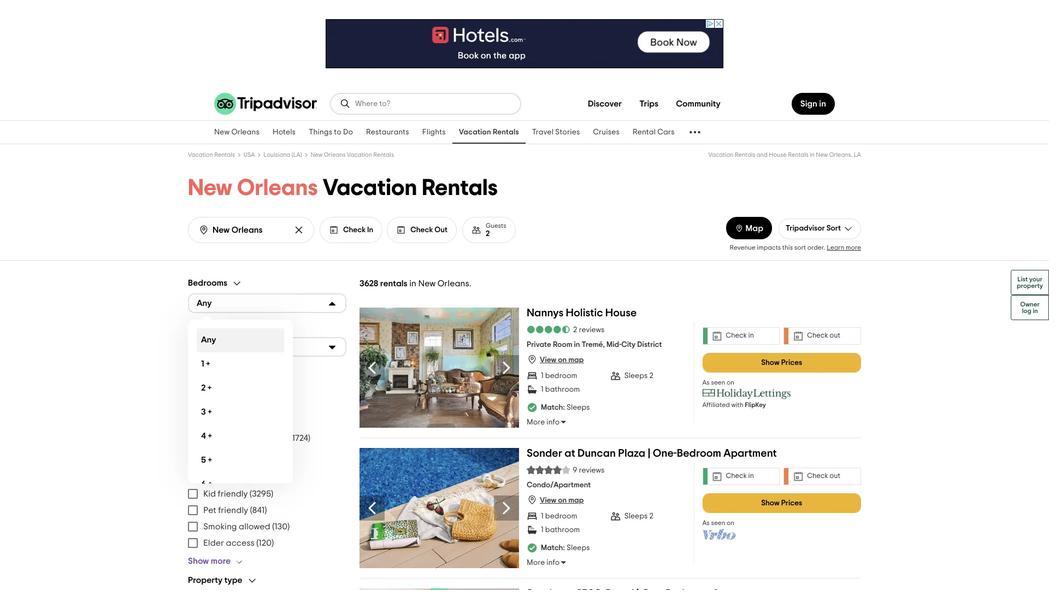 Task type: describe. For each thing, give the bounding box(es) containing it.
travel stories
[[532, 129, 580, 136]]

new orleans
[[214, 129, 260, 136]]

vacation right flights
[[459, 129, 492, 136]]

check out
[[411, 226, 448, 234]]

show all button
[[188, 451, 221, 462]]

rentals left and
[[735, 152, 756, 158]]

show more button
[[188, 556, 248, 567]]

vacation left and
[[709, 152, 734, 158]]

holistic
[[566, 308, 603, 319]]

or
[[237, 385, 245, 393]]

sonder
[[527, 448, 563, 459]]

tripadvisor sort button
[[779, 218, 862, 239]]

prices for sonder at duncan plaza | one-bedroom apartment
[[782, 500, 803, 507]]

rentals right and
[[789, 152, 809, 158]]

city
[[622, 341, 636, 349]]

pet
[[203, 506, 216, 515]]

affiliated with flipkey
[[703, 402, 767, 408]]

in inside owner log in
[[1034, 308, 1039, 314]]

community
[[677, 100, 721, 108]]

order.
[[808, 244, 826, 251]]

check in for nannys holistic house
[[726, 333, 755, 340]]

smoking allowed (130)
[[203, 523, 290, 531]]

elder access (120)
[[203, 539, 274, 548]]

private room in tremé, mid-city district
[[527, 341, 662, 349]]

(120)
[[257, 539, 274, 548]]

new orleans link
[[208, 121, 266, 144]]

one-
[[653, 448, 677, 459]]

show inside dropdown button
[[188, 557, 209, 566]]

Search search field
[[355, 99, 512, 109]]

rentals
[[381, 279, 408, 288]]

on up holidaylettings.com logo
[[727, 379, 735, 386]]

travel
[[532, 129, 554, 136]]

la
[[855, 152, 862, 158]]

(3295)
[[250, 490, 274, 498]]

sort
[[827, 225, 842, 232]]

list box inside "group"
[[188, 320, 293, 497]]

1 vertical spatial vacation rentals link
[[188, 152, 235, 158]]

orleans for new orleans vacation rentals link
[[324, 152, 346, 158]]

+ for 2 +
[[208, 384, 212, 393]]

show up holidaylettings.com logo
[[762, 359, 780, 367]]

holidaylettings.com logo image
[[703, 389, 792, 399]]

check out button
[[387, 217, 457, 243]]

6 +
[[201, 480, 212, 489]]

|
[[648, 448, 651, 459]]

sonder at duncan plaza | one-bedroom apartment link
[[527, 448, 778, 463]]

internet
[[203, 385, 235, 393]]

vacation down new orleans vacation rentals link
[[323, 177, 418, 200]]

nannys
[[527, 308, 564, 319]]

travel stories link
[[526, 121, 587, 144]]

match: sleeps for holistic
[[541, 404, 590, 412]]

1 horizontal spatial vacation rentals link
[[453, 121, 526, 144]]

property type
[[188, 576, 243, 585]]

cruises
[[594, 129, 620, 136]]

5
[[201, 456, 206, 465]]

tremé,
[[582, 341, 605, 349]]

view for sonder
[[540, 497, 557, 505]]

flipkey
[[745, 402, 767, 408]]

(841)
[[250, 506, 267, 515]]

pet friendly (841)
[[203, 506, 267, 515]]

(3532)
[[264, 385, 287, 393]]

at
[[565, 448, 576, 459]]

bathroom for sonder
[[546, 527, 580, 534]]

6
[[201, 480, 206, 489]]

on up vrbo.com logo
[[727, 520, 735, 526]]

view on map for nannys
[[540, 357, 584, 364]]

washer/dryer (2643)
[[203, 418, 284, 426]]

to
[[334, 129, 342, 136]]

check in for sonder at duncan plaza | one-bedroom apartment
[[726, 473, 755, 480]]

your
[[1030, 276, 1043, 283]]

suitability
[[188, 471, 228, 480]]

sleeps 2 for house
[[625, 372, 654, 380]]

and
[[757, 152, 768, 158]]

revenue impacts this sort order. learn more
[[730, 244, 862, 251]]

louisiana (la) link
[[264, 152, 302, 158]]

sonder at 1500 canal | one-bedroom apartment, vacation rental in new orleans image
[[360, 589, 520, 591]]

friendly for kid
[[218, 490, 248, 498]]

prices for nannys holistic house
[[782, 359, 803, 367]]

+ for 5 +
[[208, 456, 212, 465]]

bathroom for nannys
[[546, 386, 580, 394]]

sign in link
[[792, 93, 836, 115]]

vacation rentals and house rentals in new orleans, la
[[709, 152, 862, 158]]

(1724)
[[290, 434, 311, 443]]

reviews for duncan
[[579, 467, 605, 474]]

flights link
[[416, 121, 453, 144]]

access
[[226, 539, 255, 548]]

air conditioning (3444)
[[203, 401, 293, 410]]

all
[[211, 452, 221, 461]]

(2643)
[[261, 418, 284, 426]]

trips button
[[631, 93, 668, 115]]

group containing amenities
[[188, 366, 347, 462]]

on down room
[[558, 357, 567, 364]]

check in
[[343, 226, 374, 234]]

1 bedroom for sonder
[[541, 513, 578, 521]]

as for nannys holistic house
[[703, 379, 710, 386]]

usa
[[244, 152, 255, 158]]

conditioning
[[216, 401, 268, 410]]

as seen on for nannys holistic house
[[703, 379, 735, 386]]

wifi
[[247, 385, 262, 393]]

1 bathroom for nannys
[[541, 386, 580, 394]]

things to do
[[309, 129, 353, 136]]

restaurants
[[366, 129, 409, 136]]

0 vertical spatial new orleans vacation rentals
[[311, 152, 394, 158]]

bedrooms
[[188, 279, 228, 288]]

tripadvisor image
[[214, 93, 317, 115]]

guests
[[486, 222, 507, 229]]

allowed
[[239, 523, 270, 531]]

cars
[[658, 129, 675, 136]]

hotels link
[[266, 121, 302, 144]]

out for nannys holistic house
[[830, 333, 841, 340]]

3628
[[360, 279, 379, 288]]

do
[[343, 129, 353, 136]]

vrbo.com logo image
[[703, 529, 737, 540]]

group containing suitability
[[188, 471, 347, 567]]

guests 2
[[486, 222, 507, 238]]

view on map button for sonder
[[527, 495, 584, 506]]

1 inside "group"
[[201, 360, 204, 369]]

search image for search search field
[[199, 225, 209, 236]]

0 vertical spatial vacation rentals
[[459, 129, 519, 136]]

bedroom for sonder
[[546, 513, 578, 521]]

show all
[[188, 452, 221, 461]]

rental cars link
[[627, 121, 682, 144]]

2 vertical spatial orleans
[[237, 177, 318, 200]]

show prices button for sonder at duncan plaza | one-bedroom apartment
[[703, 494, 862, 513]]

louisiana
[[264, 152, 291, 158]]

property
[[188, 576, 223, 585]]

owner log in
[[1021, 301, 1041, 314]]

smoking
[[203, 523, 237, 531]]

nannys holistic house, vacation rental in new orleans image
[[360, 308, 520, 428]]

show prices for nannys holistic house
[[762, 359, 803, 367]]

+ for 3 +
[[208, 408, 212, 417]]



Task type: locate. For each thing, give the bounding box(es) containing it.
other
[[203, 434, 227, 443]]

4 +
[[201, 432, 212, 441]]

1 prices from the top
[[782, 359, 803, 367]]

learn
[[828, 244, 845, 251]]

log
[[1023, 308, 1032, 314]]

2 check in from the top
[[726, 473, 755, 480]]

1 vertical spatial any button
[[188, 337, 347, 357]]

view on map button for nannys
[[527, 354, 584, 365]]

1 vertical spatial as seen on
[[703, 520, 735, 526]]

3 group from the top
[[188, 366, 347, 462]]

1 group from the top
[[188, 278, 347, 497]]

2 menu from the top
[[188, 486, 347, 552]]

rental cars
[[633, 129, 675, 136]]

1 horizontal spatial house
[[770, 152, 787, 158]]

air
[[203, 401, 215, 410]]

1 vertical spatial more
[[527, 559, 545, 567]]

0 vertical spatial show prices
[[762, 359, 803, 367]]

3 +
[[201, 408, 212, 417]]

friendly
[[218, 490, 248, 498], [218, 506, 248, 515]]

orleans down louisiana
[[237, 177, 318, 200]]

1 match: from the top
[[541, 404, 565, 412]]

2 as from the top
[[703, 520, 710, 526]]

show left the all
[[188, 452, 209, 461]]

2 sleeps 2 from the top
[[625, 513, 654, 521]]

+ up air
[[208, 384, 212, 393]]

0 vertical spatial bedroom
[[546, 372, 578, 380]]

info for sonder
[[547, 559, 560, 567]]

1 as from the top
[[703, 379, 710, 386]]

search image up do
[[340, 98, 351, 109]]

1 view from the top
[[540, 357, 557, 364]]

2 show prices from the top
[[762, 500, 803, 507]]

with
[[732, 402, 744, 408]]

rentals up out
[[422, 177, 498, 200]]

show down apartment
[[762, 500, 780, 507]]

amenities
[[188, 366, 227, 375]]

show up property
[[188, 557, 209, 566]]

1 info from the top
[[547, 419, 560, 427]]

owner log in button
[[1012, 295, 1050, 320]]

sign
[[801, 100, 818, 108]]

2 prices from the top
[[782, 500, 803, 507]]

+ for 4 +
[[208, 432, 212, 441]]

vacation rentals link down new orleans
[[188, 152, 235, 158]]

1 vertical spatial match:
[[541, 545, 565, 552]]

view on map down room
[[540, 357, 584, 364]]

as up affiliated
[[703, 379, 710, 386]]

0 horizontal spatial vacation rentals link
[[188, 152, 235, 158]]

show prices for sonder at duncan plaza | one-bedroom apartment
[[762, 500, 803, 507]]

duncan
[[578, 448, 616, 459]]

louisiana (la)
[[264, 152, 302, 158]]

0 vertical spatial view on map button
[[527, 354, 584, 365]]

friendly for pet
[[218, 506, 248, 515]]

0 vertical spatial sleeps 2
[[625, 372, 654, 380]]

discover button
[[580, 93, 631, 115]]

trips
[[640, 100, 659, 108]]

reviews up the 'tremé,'
[[579, 326, 605, 334]]

any down bedrooms
[[197, 299, 212, 308]]

as for sonder at duncan plaza | one-bedroom apartment
[[703, 520, 710, 526]]

1 1 bathroom from the top
[[541, 386, 580, 394]]

out
[[830, 333, 841, 340], [830, 473, 841, 480]]

0 vertical spatial as seen on
[[703, 379, 735, 386]]

1 vertical spatial view on map
[[540, 497, 584, 505]]

seen up vrbo.com logo
[[712, 520, 726, 526]]

0 horizontal spatial search image
[[199, 225, 209, 236]]

more right learn
[[847, 244, 862, 251]]

1 vertical spatial show prices button
[[703, 494, 862, 513]]

rental
[[633, 129, 656, 136]]

1 bedroom for nannys
[[541, 372, 578, 380]]

1 more from the top
[[527, 419, 545, 427]]

show prices
[[762, 359, 803, 367], [762, 500, 803, 507]]

1 vertical spatial seen
[[712, 520, 726, 526]]

4
[[201, 432, 206, 441]]

reviews for house
[[579, 326, 605, 334]]

5 +
[[201, 456, 212, 465]]

info for nannys
[[547, 419, 560, 427]]

1 horizontal spatial more
[[847, 244, 862, 251]]

view on map button down condo/apartment
[[527, 495, 584, 506]]

1 check out from the top
[[808, 333, 841, 340]]

0 vertical spatial 1 bathroom
[[541, 386, 580, 394]]

condo/apartment
[[527, 482, 591, 490]]

1 vertical spatial reviews
[[579, 467, 605, 474]]

4 group from the top
[[188, 471, 347, 567]]

show prices button for nannys holistic house
[[703, 353, 862, 373]]

bathroom down room
[[546, 386, 580, 394]]

list box
[[188, 320, 293, 497]]

map for holistic
[[569, 357, 584, 364]]

check out for nannys holistic house
[[808, 333, 841, 340]]

0 vertical spatial prices
[[782, 359, 803, 367]]

2
[[486, 230, 490, 238], [574, 326, 578, 334], [650, 372, 654, 380], [201, 384, 206, 393], [650, 513, 654, 521]]

+ up the 2 +
[[206, 360, 210, 369]]

group containing bedrooms
[[188, 278, 347, 497]]

more for nannys holistic house
[[527, 419, 545, 427]]

out
[[435, 226, 448, 234]]

orleans down to
[[324, 152, 346, 158]]

0 horizontal spatial vacation rentals
[[188, 152, 235, 158]]

1 vertical spatial vacation rentals
[[188, 152, 235, 158]]

+ right the 6
[[208, 480, 212, 489]]

1 reviews from the top
[[579, 326, 605, 334]]

1 vertical spatial new orleans vacation rentals
[[188, 177, 498, 200]]

rentals left the usa 'link' in the left of the page
[[215, 152, 235, 158]]

0 vertical spatial seen
[[712, 379, 726, 386]]

community button
[[668, 93, 730, 115]]

0 vertical spatial view
[[540, 357, 557, 364]]

vacation rentals left travel
[[459, 129, 519, 136]]

tripadvisor sort
[[786, 225, 842, 232]]

this
[[783, 244, 794, 251]]

view on map down condo/apartment
[[540, 497, 584, 505]]

2 any button from the top
[[188, 337, 347, 357]]

impacts
[[758, 244, 782, 251]]

1 vertical spatial sleeps 2
[[625, 513, 654, 521]]

1 vertical spatial menu
[[188, 486, 347, 552]]

1 any button from the top
[[188, 293, 347, 313]]

2 bedroom from the top
[[546, 513, 578, 521]]

view down private
[[540, 357, 557, 364]]

vacation down new orleans link
[[188, 152, 213, 158]]

2 match: sleeps from the top
[[541, 545, 590, 552]]

other outdoor space (1724)
[[203, 434, 311, 443]]

0 vertical spatial more info
[[527, 419, 560, 427]]

3
[[201, 408, 206, 417]]

space
[[263, 434, 288, 443]]

1 view on map from the top
[[540, 357, 584, 364]]

group containing bathrooms
[[188, 322, 347, 357]]

list
[[1018, 276, 1029, 283]]

0 vertical spatial show prices button
[[703, 353, 862, 373]]

sonder at duncan plaza | one-bedroom apartment, vacation rental in new orleans image
[[360, 448, 520, 568]]

1 horizontal spatial search image
[[340, 98, 351, 109]]

2 check out from the top
[[808, 473, 841, 480]]

check in
[[726, 333, 755, 340], [726, 473, 755, 480]]

more for sonder at duncan plaza | one-bedroom apartment
[[527, 559, 545, 567]]

0 vertical spatial info
[[547, 419, 560, 427]]

1 sleeps 2 from the top
[[625, 372, 654, 380]]

0 vertical spatial check in
[[726, 333, 755, 340]]

+ right 3
[[208, 408, 212, 417]]

as seen on up vrbo.com logo
[[703, 520, 735, 526]]

0 vertical spatial friendly
[[218, 490, 248, 498]]

menu containing internet or wifi (3532)
[[188, 381, 347, 447]]

friendly up the pet friendly (841)
[[218, 490, 248, 498]]

0 vertical spatial menu
[[188, 381, 347, 447]]

outdoor
[[229, 434, 261, 443]]

map
[[746, 224, 764, 233]]

orleans for new orleans link
[[232, 129, 260, 136]]

1 bathroom down condo/apartment
[[541, 527, 580, 534]]

stories
[[556, 129, 580, 136]]

2 out from the top
[[830, 473, 841, 480]]

group
[[188, 278, 347, 497], [188, 322, 347, 357], [188, 366, 347, 462], [188, 471, 347, 567]]

0 vertical spatial vacation rentals link
[[453, 121, 526, 144]]

0 vertical spatial any button
[[188, 293, 347, 313]]

0 vertical spatial house
[[770, 152, 787, 158]]

1 out from the top
[[830, 333, 841, 340]]

vacation rentals down new orleans
[[188, 152, 235, 158]]

as seen on up affiliated
[[703, 379, 735, 386]]

0 vertical spatial more
[[527, 419, 545, 427]]

more info for nannys holistic house
[[527, 419, 560, 427]]

1 vertical spatial out
[[830, 473, 841, 480]]

new orleans vacation rentals
[[311, 152, 394, 158], [188, 177, 498, 200]]

sort
[[795, 244, 807, 251]]

tripadvisor
[[786, 225, 826, 232]]

2 1 bedroom from the top
[[541, 513, 578, 521]]

None search field
[[331, 94, 521, 114]]

2 show prices button from the top
[[703, 494, 862, 513]]

revenue
[[730, 244, 756, 251]]

more inside dropdown button
[[211, 557, 231, 566]]

show
[[762, 359, 780, 367], [188, 452, 209, 461], [762, 500, 780, 507], [188, 557, 209, 566]]

any button
[[188, 293, 347, 313], [188, 337, 347, 357]]

0 vertical spatial view on map
[[540, 357, 584, 364]]

1 horizontal spatial vacation rentals
[[459, 129, 519, 136]]

bathroom down condo/apartment
[[546, 527, 580, 534]]

view on map for sonder
[[540, 497, 584, 505]]

new orleans vacation rentals down do
[[311, 152, 394, 158]]

1 vertical spatial check out
[[808, 473, 841, 480]]

0 vertical spatial more
[[847, 244, 862, 251]]

seen for sonder at duncan plaza | one-bedroom apartment
[[712, 520, 726, 526]]

1 vertical spatial orleans
[[324, 152, 346, 158]]

1 vertical spatial view on map button
[[527, 495, 584, 506]]

mid-
[[607, 341, 622, 349]]

any
[[197, 299, 212, 308], [201, 336, 216, 345], [197, 343, 212, 352]]

+
[[206, 360, 210, 369], [208, 384, 212, 393], [208, 408, 212, 417], [208, 432, 212, 441], [208, 456, 212, 465], [208, 480, 212, 489]]

view on map button
[[527, 354, 584, 365], [527, 495, 584, 506]]

2 as seen on from the top
[[703, 520, 735, 526]]

1 bathroom
[[541, 386, 580, 394], [541, 527, 580, 534]]

2 seen from the top
[[712, 520, 726, 526]]

0 vertical spatial check out
[[808, 333, 841, 340]]

more info
[[527, 419, 560, 427], [527, 559, 560, 567]]

bathrooms
[[188, 323, 231, 331]]

rentals left travel
[[493, 129, 519, 136]]

1 bathroom for sonder
[[541, 527, 580, 534]]

check
[[343, 226, 366, 234], [411, 226, 433, 234], [726, 333, 747, 340], [808, 333, 829, 340], [726, 473, 747, 480], [808, 473, 829, 480]]

2 inside "group"
[[201, 384, 206, 393]]

0 vertical spatial as
[[703, 379, 710, 386]]

+ for 6 +
[[208, 480, 212, 489]]

sleeps 2 for duncan
[[625, 513, 654, 521]]

friendly down kid friendly (3295)
[[218, 506, 248, 515]]

2 more info from the top
[[527, 559, 560, 567]]

view on map button down room
[[527, 354, 584, 365]]

0 vertical spatial out
[[830, 333, 841, 340]]

internet or wifi (3532)
[[203, 385, 287, 393]]

3628 rentals in new orleans.
[[360, 279, 472, 288]]

0 vertical spatial 1 bedroom
[[541, 372, 578, 380]]

1 vertical spatial view
[[540, 497, 557, 505]]

1 as seen on from the top
[[703, 379, 735, 386]]

new orleans vacation rentals down new orleans vacation rentals link
[[188, 177, 498, 200]]

2 more from the top
[[527, 559, 545, 567]]

1 bedroom down condo/apartment
[[541, 513, 578, 521]]

new orleans vacation rentals link
[[311, 152, 394, 158]]

0 vertical spatial search image
[[340, 98, 351, 109]]

nannys holistic house link
[[527, 308, 637, 323]]

1 seen from the top
[[712, 379, 726, 386]]

seen up affiliated
[[712, 379, 726, 386]]

match: for sonder
[[541, 545, 565, 552]]

in
[[368, 226, 374, 234]]

check out for sonder at duncan plaza | one-bedroom apartment
[[808, 473, 841, 480]]

on down condo/apartment
[[558, 497, 567, 505]]

private
[[527, 341, 552, 349]]

search image
[[340, 98, 351, 109], [199, 225, 209, 236]]

house inside "link"
[[606, 308, 637, 319]]

2 group from the top
[[188, 322, 347, 357]]

+ right '5'
[[208, 456, 212, 465]]

rentals down restaurants
[[374, 152, 394, 158]]

0 horizontal spatial house
[[606, 308, 637, 319]]

1 show prices button from the top
[[703, 353, 862, 373]]

learn more link
[[828, 244, 862, 251]]

out for sonder at duncan plaza | one-bedroom apartment
[[830, 473, 841, 480]]

bedroom down room
[[546, 372, 578, 380]]

1 vertical spatial show prices
[[762, 500, 803, 507]]

search image left search search field
[[199, 225, 209, 236]]

view
[[540, 357, 557, 364], [540, 497, 557, 505]]

1 view on map button from the top
[[527, 354, 584, 365]]

(la)
[[292, 152, 302, 158]]

as up vrbo.com logo
[[703, 520, 710, 526]]

0 vertical spatial bathroom
[[546, 386, 580, 394]]

1 vertical spatial check in
[[726, 473, 755, 480]]

vacation down do
[[347, 152, 372, 158]]

more down 'elder'
[[211, 557, 231, 566]]

2 reviews
[[574, 326, 605, 334]]

1 vertical spatial friendly
[[218, 506, 248, 515]]

vacation rentals link left travel
[[453, 121, 526, 144]]

2 info from the top
[[547, 559, 560, 567]]

1 vertical spatial bedroom
[[546, 513, 578, 521]]

1 vertical spatial info
[[547, 559, 560, 567]]

1 more info from the top
[[527, 419, 560, 427]]

2 view from the top
[[540, 497, 557, 505]]

2 view on map button from the top
[[527, 495, 584, 506]]

map down condo/apartment
[[569, 497, 584, 505]]

type
[[225, 576, 243, 585]]

9
[[573, 467, 578, 474]]

1 bedroom from the top
[[546, 372, 578, 380]]

bedroom down condo/apartment
[[546, 513, 578, 521]]

match: sleeps for at
[[541, 545, 590, 552]]

2 match: from the top
[[541, 545, 565, 552]]

1 map from the top
[[569, 357, 584, 364]]

1 vertical spatial more info
[[527, 559, 560, 567]]

2 inside "guests 2"
[[486, 230, 490, 238]]

1 vertical spatial house
[[606, 308, 637, 319]]

1 match: sleeps from the top
[[541, 404, 590, 412]]

1 show prices from the top
[[762, 359, 803, 367]]

1 vertical spatial prices
[[782, 500, 803, 507]]

match: for nannys
[[541, 404, 565, 412]]

1 vertical spatial bathroom
[[546, 527, 580, 534]]

2 1 bathroom from the top
[[541, 527, 580, 534]]

(3444)
[[270, 401, 293, 410]]

1 vertical spatial 1 bathroom
[[541, 527, 580, 534]]

1 vertical spatial more
[[211, 557, 231, 566]]

2 bathroom from the top
[[546, 527, 580, 534]]

1 vertical spatial search image
[[199, 225, 209, 236]]

1 vertical spatial map
[[569, 497, 584, 505]]

any up the 1 + on the left
[[197, 343, 212, 352]]

0 vertical spatial reviews
[[579, 326, 605, 334]]

1 bathroom down room
[[541, 386, 580, 394]]

1 vertical spatial 1 bedroom
[[541, 513, 578, 521]]

vacation rentals
[[459, 129, 519, 136], [188, 152, 235, 158]]

search image for search search box
[[340, 98, 351, 109]]

reviews right 9
[[579, 467, 605, 474]]

house right and
[[770, 152, 787, 158]]

2 view on map from the top
[[540, 497, 584, 505]]

1 vertical spatial as
[[703, 520, 710, 526]]

owner
[[1021, 301, 1041, 308]]

more info for sonder at duncan plaza | one-bedroom apartment
[[527, 559, 560, 567]]

show prices button
[[703, 353, 862, 373], [703, 494, 862, 513]]

0 vertical spatial match:
[[541, 404, 565, 412]]

orleans up the usa 'link' in the left of the page
[[232, 129, 260, 136]]

show inside button
[[188, 452, 209, 461]]

menu for amenities
[[188, 381, 347, 447]]

clear image
[[294, 225, 305, 236]]

0 horizontal spatial more
[[211, 557, 231, 566]]

sonder at duncan plaza | one-bedroom apartment
[[527, 448, 778, 459]]

menu for suitability
[[188, 486, 347, 552]]

as seen on for sonder at duncan plaza | one-bedroom apartment
[[703, 520, 735, 526]]

1 1 bedroom from the top
[[541, 372, 578, 380]]

vacation
[[459, 129, 492, 136], [188, 152, 213, 158], [347, 152, 372, 158], [709, 152, 734, 158], [323, 177, 418, 200]]

any down bathrooms
[[201, 336, 216, 345]]

house up mid-
[[606, 308, 637, 319]]

menu
[[188, 381, 347, 447], [188, 486, 347, 552]]

0 vertical spatial orleans
[[232, 129, 260, 136]]

1 bedroom down room
[[541, 372, 578, 380]]

1 menu from the top
[[188, 381, 347, 447]]

+ right 4
[[208, 432, 212, 441]]

1 check in from the top
[[726, 333, 755, 340]]

map for at
[[569, 497, 584, 505]]

1 bathroom from the top
[[546, 386, 580, 394]]

1 vertical spatial match: sleeps
[[541, 545, 590, 552]]

0 vertical spatial match: sleeps
[[541, 404, 590, 412]]

2 map from the top
[[569, 497, 584, 505]]

house
[[770, 152, 787, 158], [606, 308, 637, 319]]

Search search field
[[213, 225, 285, 235]]

map down room
[[569, 357, 584, 364]]

0 vertical spatial map
[[569, 357, 584, 364]]

advertisement region
[[326, 19, 724, 68]]

bedroom for nannys
[[546, 372, 578, 380]]

menu containing kid friendly (3295)
[[188, 486, 347, 552]]

+ for 1 +
[[206, 360, 210, 369]]

2 reviews from the top
[[579, 467, 605, 474]]

view for nannys
[[540, 357, 557, 364]]

seen for nannys holistic house
[[712, 379, 726, 386]]

in
[[820, 100, 827, 108], [811, 152, 815, 158], [410, 279, 417, 288], [1034, 308, 1039, 314], [749, 333, 755, 340], [574, 341, 581, 349], [749, 473, 755, 480]]

view down condo/apartment
[[540, 497, 557, 505]]

discover
[[588, 100, 622, 108]]

list box containing any
[[188, 320, 293, 497]]



Task type: vqa. For each thing, say whether or not it's contained in the screenshot.
- in the top of the page
no



